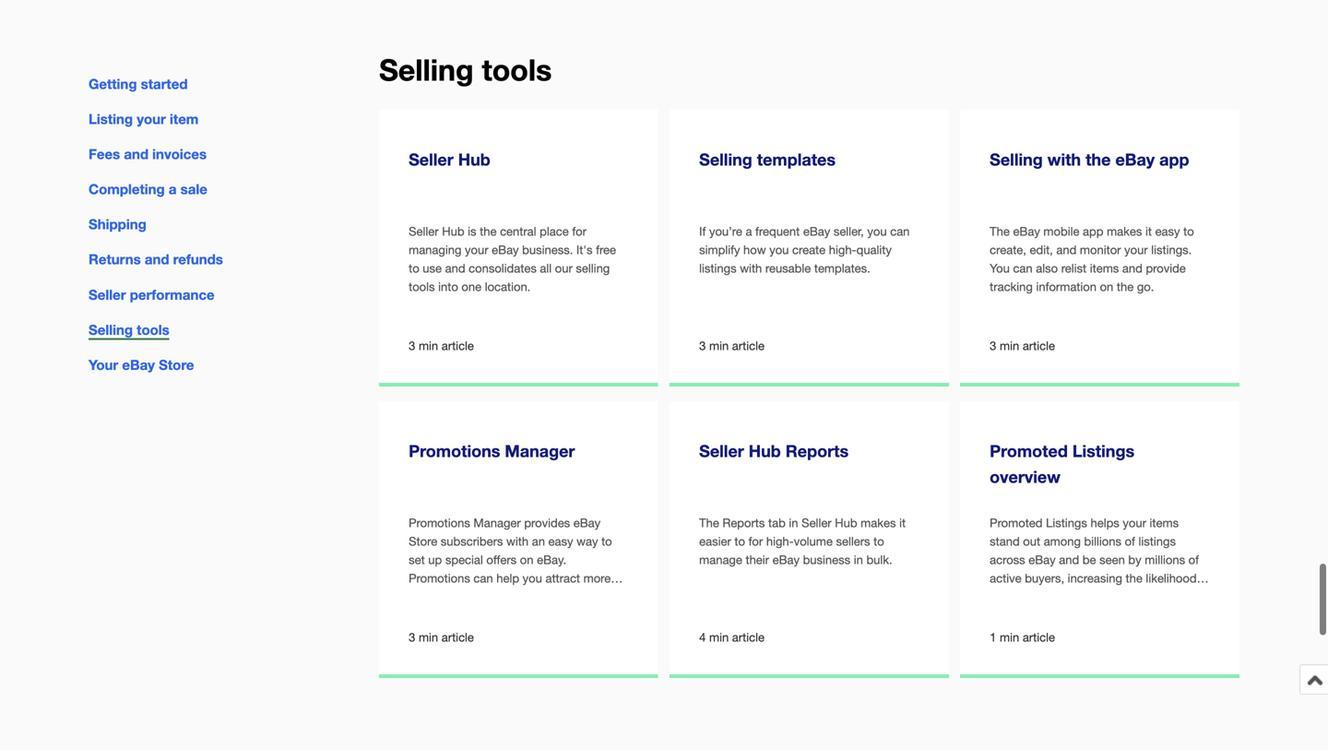 Task type: vqa. For each thing, say whether or not it's contained in the screenshot.
Vacuum inside the Dyson V8 Animal Cordless Stick Vacuum | Silver Gray | SV10 Battery $154.80
no



Task type: describe. For each thing, give the bounding box(es) containing it.
0 horizontal spatial store
[[159, 357, 194, 373]]

ebay inside promotions manager provides ebay store subscribers with an easy way to set up special offers on ebay. promotions can help you attract more buyers, clear old stock, increase average order size, drive repeat purchases, and even lower shipping costs by bundling more items per order.
[[574, 516, 601, 530]]

store inside promotions manager provides ebay store subscribers with an easy way to set up special offers on ebay. promotions can help you attract more buyers, clear old stock, increase average order size, drive repeat purchases, and even lower shipping costs by bundling more items per order.
[[409, 534, 438, 549]]

old
[[481, 590, 498, 604]]

min for selling with the ebay app
[[1000, 338, 1020, 353]]

seller for seller hub reports
[[700, 441, 744, 461]]

seller performance
[[89, 286, 215, 303]]

shipping
[[89, 216, 146, 233]]

promoted for promoted listings helps your items stand out among billions of listings across ebay and be seen by millions of active buyers, increasing the likelihood of a sale.
[[990, 516, 1043, 530]]

business.
[[522, 243, 573, 257]]

across
[[990, 553, 1026, 567]]

returns and refunds
[[89, 251, 223, 268]]

order.
[[493, 645, 523, 659]]

listing your item link
[[89, 111, 199, 127]]

1 min article
[[990, 630, 1056, 644]]

min for seller hub reports
[[710, 630, 729, 644]]

overview
[[990, 467, 1061, 487]]

the reports tab in seller hub makes it easier to for high-volume sellers to manage their ebay business in bulk.
[[700, 516, 906, 567]]

to inside promotions manager provides ebay store subscribers with an easy way to set up special offers on ebay. promotions can help you attract more buyers, clear old stock, increase average order size, drive repeat purchases, and even lower shipping costs by bundling more items per order.
[[602, 534, 612, 549]]

3 for promotions manager
[[409, 630, 416, 644]]

buyers, inside promoted listings helps your items stand out among billions of listings across ebay and be seen by millions of active buyers, increasing the likelihood of a sale.
[[1025, 571, 1065, 585]]

article for selling templates
[[732, 338, 765, 353]]

the ebay mobile app makes it easy to create, edit, and monitor your listings. you can also relist items and provide tracking information on the go.
[[990, 224, 1195, 294]]

listings.
[[1152, 243, 1192, 257]]

billions
[[1085, 534, 1122, 549]]

listing your item
[[89, 111, 199, 127]]

your left 'item' at the left top of page
[[137, 111, 166, 127]]

article for promoted listings overview
[[1023, 630, 1056, 644]]

0 vertical spatial selling tools
[[379, 52, 552, 87]]

1 vertical spatial more
[[409, 645, 436, 659]]

high- inside if you're a frequent ebay seller, you can simplify how you create high-quality listings with reusable templates.
[[829, 243, 857, 257]]

an
[[532, 534, 545, 549]]

order
[[409, 608, 437, 622]]

likelihood
[[1146, 571, 1197, 585]]

promotions manager provides ebay store subscribers with an easy way to set up special offers on ebay. promotions can help you attract more buyers, clear old stock, increase average order size, drive repeat purchases, and even lower shipping costs by bundling more items per order.
[[409, 516, 628, 659]]

the inside the ebay mobile app makes it easy to create, edit, and monitor your listings. you can also relist items and provide tracking information on the go.
[[1117, 280, 1134, 294]]

2 horizontal spatial you
[[868, 224, 887, 238]]

and inside the ebay mobile app makes it easy to create, edit, and monitor your listings. you can also relist items and provide tracking information on the go.
[[1057, 243, 1077, 257]]

and inside promoted listings helps your items stand out among billions of listings across ebay and be seen by millions of active buyers, increasing the likelihood of a sale.
[[1060, 553, 1080, 567]]

for inside the reports tab in seller hub makes it easier to for high-volume sellers to manage their ebay business in bulk.
[[749, 534, 763, 549]]

tools inside seller hub is the central place for managing your ebay business. it's free to use and consolidates all our selling tools into one location.
[[409, 280, 435, 294]]

promotions for promotions manager
[[409, 441, 501, 461]]

the inside seller hub is the central place for managing your ebay business. it's free to use and consolidates all our selling tools into one location.
[[480, 224, 497, 238]]

to inside seller hub is the central place for managing your ebay business. it's free to use and consolidates all our selling tools into one location.
[[409, 261, 420, 275]]

seller,
[[834, 224, 864, 238]]

with inside if you're a frequent ebay seller, you can simplify how you create high-quality listings with reusable templates.
[[740, 261, 762, 275]]

and inside seller hub is the central place for managing your ebay business. it's free to use and consolidates all our selling tools into one location.
[[445, 261, 466, 275]]

items inside promoted listings helps your items stand out among billions of listings across ebay and be seen by millions of active buyers, increasing the likelihood of a sale.
[[1150, 516, 1179, 530]]

templates
[[757, 149, 836, 169]]

clear
[[452, 590, 478, 604]]

seller hub is the central place for managing your ebay business. it's free to use and consolidates all our selling tools into one location.
[[409, 224, 616, 294]]

quality
[[857, 243, 892, 257]]

4 min article
[[700, 630, 765, 644]]

0 vertical spatial tools
[[482, 52, 552, 87]]

manager for promotions manager provides ebay store subscribers with an easy way to set up special offers on ebay. promotions can help you attract more buyers, clear old stock, increase average order size, drive repeat purchases, and even lower shipping costs by bundling more items per order.
[[474, 516, 521, 530]]

a inside promoted listings helps your items stand out among billions of listings across ebay and be seen by millions of active buyers, increasing the likelihood of a sale.
[[1004, 590, 1010, 604]]

your ebay store link
[[89, 357, 194, 373]]

3 min article for seller hub
[[409, 338, 474, 353]]

refunds
[[173, 251, 223, 268]]

ebay.
[[537, 553, 567, 567]]

returns and refunds link
[[89, 251, 223, 268]]

central
[[500, 224, 537, 238]]

promotions for promotions manager provides ebay store subscribers with an easy way to set up special offers on ebay. promotions can help you attract more buyers, clear old stock, increase average order size, drive repeat purchases, and even lower shipping costs by bundling more items per order.
[[409, 516, 470, 530]]

can inside promotions manager provides ebay store subscribers with an easy way to set up special offers on ebay. promotions can help you attract more buyers, clear old stock, increase average order size, drive repeat purchases, and even lower shipping costs by bundling more items per order.
[[474, 571, 493, 585]]

min for selling templates
[[710, 338, 729, 353]]

0 horizontal spatial a
[[169, 181, 177, 198]]

promotions manager
[[409, 441, 575, 461]]

stand
[[990, 534, 1020, 549]]

3 for seller hub
[[409, 338, 416, 353]]

high- inside the reports tab in seller hub makes it easier to for high-volume sellers to manage their ebay business in bulk.
[[767, 534, 794, 549]]

out
[[1024, 534, 1041, 549]]

seller hub reports
[[700, 441, 849, 461]]

lower
[[438, 627, 467, 641]]

attract
[[546, 571, 580, 585]]

listings inside if you're a frequent ebay seller, you can simplify how you create high-quality listings with reusable templates.
[[700, 261, 737, 275]]

mobile
[[1044, 224, 1080, 238]]

hub for seller hub
[[458, 149, 491, 169]]

seen
[[1100, 553, 1126, 567]]

2 vertical spatial of
[[990, 590, 1001, 604]]

promoted for promoted listings overview
[[990, 441, 1068, 461]]

seller performance link
[[89, 286, 215, 303]]

frequent
[[756, 224, 800, 238]]

seller hub
[[409, 149, 491, 169]]

all
[[540, 261, 552, 275]]

subscribers
[[441, 534, 503, 549]]

size,
[[440, 608, 465, 622]]

one
[[462, 280, 482, 294]]

makes inside the ebay mobile app makes it easy to create, edit, and monitor your listings. you can also relist items and provide tracking information on the go.
[[1107, 224, 1143, 238]]

0 vertical spatial in
[[789, 516, 799, 530]]

selling with the ebay app
[[990, 149, 1190, 169]]

bulk.
[[867, 553, 893, 567]]

way
[[577, 534, 598, 549]]

monitor
[[1080, 243, 1122, 257]]

place
[[540, 224, 569, 238]]

free
[[596, 243, 616, 257]]

you inside promotions manager provides ebay store subscribers with an easy way to set up special offers on ebay. promotions can help you attract more buyers, clear old stock, increase average order size, drive repeat purchases, and even lower shipping costs by bundling more items per order.
[[523, 571, 542, 585]]

be
[[1083, 553, 1097, 567]]

fees and invoices link
[[89, 146, 207, 162]]

per
[[472, 645, 490, 659]]

listings for overview
[[1073, 441, 1135, 461]]

location.
[[485, 280, 531, 294]]

1 horizontal spatial in
[[854, 553, 864, 567]]

3 min article for selling with the ebay app
[[990, 338, 1056, 353]]

is
[[468, 224, 477, 238]]

and right fees
[[124, 146, 149, 162]]

into
[[438, 280, 458, 294]]

min for promotions manager
[[419, 630, 438, 644]]

your
[[89, 357, 118, 373]]

manage
[[700, 553, 743, 567]]

1 horizontal spatial reports
[[786, 441, 849, 461]]

ebay inside the reports tab in seller hub makes it easier to for high-volume sellers to manage their ebay business in bulk.
[[773, 553, 800, 567]]

3 min article for promotions manager
[[409, 630, 474, 644]]

hub for seller hub reports
[[749, 441, 781, 461]]

selling templates
[[700, 149, 836, 169]]

ebay inside if you're a frequent ebay seller, you can simplify how you create high-quality listings with reusable templates.
[[804, 224, 831, 238]]

helps
[[1091, 516, 1120, 530]]

relist
[[1062, 261, 1087, 275]]

among
[[1044, 534, 1081, 549]]

costs
[[519, 627, 548, 641]]

0 vertical spatial of
[[1125, 534, 1136, 549]]

makes inside the reports tab in seller hub makes it easier to for high-volume sellers to manage their ebay business in bulk.
[[861, 516, 896, 530]]

article for promotions manager
[[442, 630, 474, 644]]

sellers
[[836, 534, 871, 549]]

listings for helps
[[1046, 516, 1088, 530]]



Task type: locate. For each thing, give the bounding box(es) containing it.
you up stock,
[[523, 571, 542, 585]]

reports up tab
[[786, 441, 849, 461]]

listings up millions
[[1139, 534, 1176, 549]]

1 vertical spatial promotions
[[409, 516, 470, 530]]

and up seller performance
[[145, 251, 169, 268]]

by right seen on the right bottom
[[1129, 553, 1142, 567]]

promoted listings helps your items stand out among billions of listings across ebay and be seen by millions of active buyers, increasing the likelihood of a sale.
[[990, 516, 1200, 604]]

hub inside seller hub is the central place for managing your ebay business. it's free to use and consolidates all our selling tools into one location.
[[442, 224, 465, 238]]

0 horizontal spatial on
[[520, 553, 534, 567]]

your inside seller hub is the central place for managing your ebay business. it's free to use and consolidates all our selling tools into one location.
[[465, 243, 489, 257]]

and down average
[[597, 608, 617, 622]]

manager up the "subscribers"
[[474, 516, 521, 530]]

1 horizontal spatial listings
[[1139, 534, 1176, 549]]

seller
[[409, 149, 454, 169], [409, 224, 439, 238], [89, 286, 126, 303], [700, 441, 744, 461], [802, 516, 832, 530]]

selling inside the "selling tools" link
[[89, 321, 133, 338]]

seller for seller performance
[[89, 286, 126, 303]]

of up seen on the right bottom
[[1125, 534, 1136, 549]]

min for seller hub
[[419, 338, 438, 353]]

ebay inside the ebay mobile app makes it easy to create, edit, and monitor your listings. you can also relist items and provide tracking information on the go.
[[1014, 224, 1041, 238]]

2 vertical spatial can
[[474, 571, 493, 585]]

1 horizontal spatial makes
[[1107, 224, 1143, 238]]

2 horizontal spatial a
[[1004, 590, 1010, 604]]

business
[[803, 553, 851, 567]]

more down the "even"
[[409, 645, 436, 659]]

listings up helps
[[1073, 441, 1135, 461]]

0 vertical spatial the
[[990, 224, 1010, 238]]

listings inside promoted listings helps your items stand out among billions of listings across ebay and be seen by millions of active buyers, increasing the likelihood of a sale.
[[1139, 534, 1176, 549]]

our
[[555, 261, 573, 275]]

promotions up the "subscribers"
[[409, 441, 501, 461]]

promotions up up
[[409, 516, 470, 530]]

selling tools link
[[89, 321, 170, 340]]

it's
[[577, 243, 593, 257]]

the up easier
[[700, 516, 720, 530]]

seller inside seller hub is the central place for managing your ebay business. it's free to use and consolidates all our selling tools into one location.
[[409, 224, 439, 238]]

on down items and
[[1100, 280, 1114, 294]]

2 horizontal spatial of
[[1189, 553, 1200, 567]]

0 vertical spatial you
[[868, 224, 887, 238]]

selling tools up seller hub
[[379, 52, 552, 87]]

1 horizontal spatial the
[[990, 224, 1010, 238]]

on
[[1100, 280, 1114, 294], [520, 553, 534, 567]]

store down the "selling tools" link at the top
[[159, 357, 194, 373]]

and up into
[[445, 261, 466, 275]]

to right way
[[602, 534, 612, 549]]

0 vertical spatial reports
[[786, 441, 849, 461]]

0 vertical spatial can
[[891, 224, 910, 238]]

1 vertical spatial high-
[[767, 534, 794, 549]]

a inside if you're a frequent ebay seller, you can simplify how you create high-quality listings with reusable templates.
[[746, 224, 752, 238]]

ebay inside seller hub is the central place for managing your ebay business. it's free to use and consolidates all our selling tools into one location.
[[492, 243, 519, 257]]

ebay up create
[[804, 224, 831, 238]]

0 horizontal spatial buyers,
[[409, 590, 448, 604]]

2 horizontal spatial tools
[[482, 52, 552, 87]]

manager for promotions manager
[[505, 441, 575, 461]]

1 vertical spatial on
[[520, 553, 534, 567]]

tracking
[[990, 280, 1033, 294]]

edit,
[[1030, 243, 1054, 257]]

ebay inside promoted listings helps your items stand out among billions of listings across ebay and be seen by millions of active buyers, increasing the likelihood of a sale.
[[1029, 553, 1056, 567]]

shipping link
[[89, 216, 146, 233]]

0 vertical spatial store
[[159, 357, 194, 373]]

items up millions
[[1150, 516, 1179, 530]]

drive
[[468, 608, 494, 622]]

2 promotions from the top
[[409, 516, 470, 530]]

completing a sale
[[89, 181, 207, 198]]

3 min article for selling templates
[[700, 338, 765, 353]]

1 vertical spatial in
[[854, 553, 864, 567]]

also
[[1036, 261, 1058, 275]]

managing
[[409, 243, 462, 257]]

for up their
[[749, 534, 763, 549]]

2 vertical spatial tools
[[137, 321, 170, 338]]

their
[[746, 553, 770, 567]]

2 horizontal spatial with
[[1048, 149, 1082, 169]]

selling
[[576, 261, 610, 275]]

1 vertical spatial items
[[440, 645, 469, 659]]

1 vertical spatial selling tools
[[89, 321, 170, 338]]

hub up the is
[[458, 149, 491, 169]]

manager
[[505, 441, 575, 461], [474, 516, 521, 530]]

1 horizontal spatial tools
[[409, 280, 435, 294]]

high- up templates.
[[829, 243, 857, 257]]

2 promoted from the top
[[990, 516, 1043, 530]]

repeat
[[498, 608, 532, 622]]

seller for seller hub
[[409, 149, 454, 169]]

information
[[1037, 280, 1097, 294]]

1 vertical spatial listings
[[1046, 516, 1088, 530]]

makes left it
[[861, 516, 896, 530]]

your inside promoted listings helps your items stand out among billions of listings across ebay and be seen by millions of active buyers, increasing the likelihood of a sale.
[[1123, 516, 1147, 530]]

the inside the ebay mobile app makes it easy to create, edit, and monitor your listings. you can also relist items and provide tracking information on the go.
[[990, 224, 1010, 238]]

of down active
[[990, 590, 1001, 604]]

min
[[419, 338, 438, 353], [710, 338, 729, 353], [1000, 338, 1020, 353], [419, 630, 438, 644], [710, 630, 729, 644], [1000, 630, 1020, 644]]

the inside promoted listings helps your items stand out among billions of listings across ebay and be seen by millions of active buyers, increasing the likelihood of a sale.
[[1126, 571, 1143, 585]]

purchases,
[[535, 608, 594, 622]]

on inside the ebay mobile app makes it easy to create, edit, and monitor your listings. you can also relist items and provide tracking information on the go.
[[1100, 280, 1114, 294]]

1 vertical spatial promoted
[[990, 516, 1043, 530]]

1 horizontal spatial with
[[740, 261, 762, 275]]

the for seller hub reports
[[700, 516, 720, 530]]

1 horizontal spatial of
[[1125, 534, 1136, 549]]

1 horizontal spatial buyers,
[[1025, 571, 1065, 585]]

0 vertical spatial with
[[1048, 149, 1082, 169]]

for inside seller hub is the central place for managing your ebay business. it's free to use and consolidates all our selling tools into one location.
[[572, 224, 587, 238]]

2 vertical spatial promotions
[[409, 571, 470, 585]]

fees
[[89, 146, 120, 162]]

you
[[990, 261, 1010, 275]]

your right helps
[[1123, 516, 1147, 530]]

can up "old"
[[474, 571, 493, 585]]

1 vertical spatial listings
[[1139, 534, 1176, 549]]

the up monitor on the top
[[1086, 149, 1111, 169]]

1 vertical spatial makes
[[861, 516, 896, 530]]

your
[[137, 111, 166, 127], [465, 243, 489, 257], [1125, 243, 1148, 257], [1123, 516, 1147, 530]]

ebay right your
[[122, 357, 155, 373]]

0 horizontal spatial selling tools
[[89, 321, 170, 338]]

tools inside the "selling tools" link
[[137, 321, 170, 338]]

hub up tab
[[749, 441, 781, 461]]

1 vertical spatial with
[[740, 261, 762, 275]]

by down 'purchases,'
[[552, 627, 565, 641]]

to inside the ebay mobile app makes it easy to create, edit, and monitor your listings. you can also relist items and provide tracking information on the go.
[[1184, 224, 1195, 238]]

hub inside the reports tab in seller hub makes it easier to for high-volume sellers to manage their ebay business in bulk.
[[835, 516, 858, 530]]

article
[[442, 338, 474, 353], [732, 338, 765, 353], [1023, 338, 1056, 353], [442, 630, 474, 644], [732, 630, 765, 644], [1023, 630, 1056, 644]]

1 vertical spatial tools
[[409, 280, 435, 294]]

your down the is
[[465, 243, 489, 257]]

with inside promotions manager provides ebay store subscribers with an easy way to set up special offers on ebay. promotions can help you attract more buyers, clear old stock, increase average order size, drive repeat purchases, and even lower shipping costs by bundling more items per order.
[[507, 534, 529, 549]]

makes
[[1107, 224, 1143, 238], [861, 516, 896, 530]]

article for selling with the ebay app
[[1023, 338, 1056, 353]]

2 vertical spatial a
[[1004, 590, 1010, 604]]

on down an
[[520, 553, 534, 567]]

promoted inside promoted listings helps your items stand out among billions of listings across ebay and be seen by millions of active buyers, increasing the likelihood of a sale.
[[990, 516, 1043, 530]]

the inside the reports tab in seller hub makes it easier to for high-volume sellers to manage their ebay business in bulk.
[[700, 516, 720, 530]]

0 horizontal spatial of
[[990, 590, 1001, 604]]

0 vertical spatial on
[[1100, 280, 1114, 294]]

1 vertical spatial by
[[552, 627, 565, 641]]

promoted up overview
[[990, 441, 1068, 461]]

seller inside the reports tab in seller hub makes it easier to for high-volume sellers to manage their ebay business in bulk.
[[802, 516, 832, 530]]

and down among
[[1060, 553, 1080, 567]]

the for selling with the ebay app
[[990, 224, 1010, 238]]

0 vertical spatial listings
[[700, 261, 737, 275]]

0 horizontal spatial you
[[523, 571, 542, 585]]

1 vertical spatial for
[[749, 534, 763, 549]]

0 horizontal spatial tools
[[137, 321, 170, 338]]

can up tracking
[[1014, 261, 1033, 275]]

0 horizontal spatial can
[[474, 571, 493, 585]]

3 for selling with the ebay app
[[990, 338, 997, 353]]

easy
[[549, 534, 574, 549]]

0 horizontal spatial in
[[789, 516, 799, 530]]

0 horizontal spatial listings
[[700, 261, 737, 275]]

increasing
[[1068, 571, 1123, 585]]

reusable
[[766, 261, 811, 275]]

ebay down the out
[[1029, 553, 1056, 567]]

with up the mobile
[[1048, 149, 1082, 169]]

0 vertical spatial listings
[[1073, 441, 1135, 461]]

listings down simplify
[[700, 261, 737, 275]]

bundling
[[568, 627, 615, 641]]

special
[[446, 553, 483, 567]]

even
[[409, 627, 434, 641]]

makes up monitor on the top
[[1107, 224, 1143, 238]]

hub for seller hub is the central place for managing your ebay business. it's free to use and consolidates all our selling tools into one location.
[[442, 224, 465, 238]]

of right millions
[[1189, 553, 1200, 567]]

use
[[423, 261, 442, 275]]

2 vertical spatial you
[[523, 571, 542, 585]]

0 vertical spatial by
[[1129, 553, 1142, 567]]

1 horizontal spatial for
[[749, 534, 763, 549]]

app
[[1160, 149, 1190, 169], [1083, 224, 1104, 238]]

high- down tab
[[767, 534, 794, 549]]

1 horizontal spatial on
[[1100, 280, 1114, 294]]

hub up sellers
[[835, 516, 858, 530]]

active
[[990, 571, 1022, 585]]

you down frequent
[[770, 243, 789, 257]]

it
[[900, 516, 906, 530]]

ebay right their
[[773, 553, 800, 567]]

promoted inside the "promoted listings overview"
[[990, 441, 1068, 461]]

listing
[[89, 111, 133, 127]]

2 horizontal spatial can
[[1014, 261, 1033, 275]]

0 horizontal spatial with
[[507, 534, 529, 549]]

more
[[584, 571, 611, 585], [409, 645, 436, 659]]

can inside if you're a frequent ebay seller, you can simplify how you create high-quality listings with reusable templates.
[[891, 224, 910, 238]]

1 horizontal spatial a
[[746, 224, 752, 238]]

promoted up the stand
[[990, 516, 1043, 530]]

high-
[[829, 243, 857, 257], [767, 534, 794, 549]]

getting started
[[89, 76, 188, 92]]

0 horizontal spatial for
[[572, 224, 587, 238]]

listings inside promoted listings helps your items stand out among billions of listings across ebay and be seen by millions of active buyers, increasing the likelihood of a sale.
[[1046, 516, 1088, 530]]

0 horizontal spatial items
[[440, 645, 469, 659]]

4
[[700, 630, 706, 644]]

listings inside the "promoted listings overview"
[[1073, 441, 1135, 461]]

1 horizontal spatial can
[[891, 224, 910, 238]]

set
[[409, 553, 425, 567]]

you up quality
[[868, 224, 887, 238]]

with left an
[[507, 534, 529, 549]]

to left use
[[409, 261, 420, 275]]

app up it easy in the top of the page
[[1160, 149, 1190, 169]]

simplify
[[700, 243, 740, 257]]

the up create,
[[990, 224, 1010, 238]]

1 horizontal spatial store
[[409, 534, 438, 549]]

ebay up consolidates at left
[[492, 243, 519, 257]]

buyers, inside promotions manager provides ebay store subscribers with an easy way to set up special offers on ebay. promotions can help you attract more buyers, clear old stock, increase average order size, drive repeat purchases, and even lower shipping costs by bundling more items per order.
[[409, 590, 448, 604]]

ebay up edit,
[[1014, 224, 1041, 238]]

0 vertical spatial more
[[584, 571, 611, 585]]

create
[[793, 243, 826, 257]]

to up listings.
[[1184, 224, 1195, 238]]

article for seller hub
[[442, 338, 474, 353]]

can up quality
[[891, 224, 910, 238]]

a left sale on the left of the page
[[169, 181, 177, 198]]

1
[[990, 630, 997, 644]]

1 vertical spatial can
[[1014, 261, 1033, 275]]

sale
[[181, 181, 207, 198]]

buyers, up sale.
[[1025, 571, 1065, 585]]

1 vertical spatial the
[[700, 516, 720, 530]]

items
[[1150, 516, 1179, 530], [440, 645, 469, 659]]

0 vertical spatial buyers,
[[1025, 571, 1065, 585]]

store up set
[[409, 534, 438, 549]]

for up 'it's'
[[572, 224, 587, 238]]

1 vertical spatial store
[[409, 534, 438, 549]]

your ebay store
[[89, 357, 194, 373]]

the right the is
[[480, 224, 497, 238]]

started
[[141, 76, 188, 92]]

ebay up way
[[574, 516, 601, 530]]

reports
[[786, 441, 849, 461], [723, 516, 765, 530]]

buyers, up order
[[409, 590, 448, 604]]

0 vertical spatial a
[[169, 181, 177, 198]]

0 vertical spatial makes
[[1107, 224, 1143, 238]]

selling tools up your ebay store
[[89, 321, 170, 338]]

promotions down up
[[409, 571, 470, 585]]

1 horizontal spatial by
[[1129, 553, 1142, 567]]

more up average
[[584, 571, 611, 585]]

consolidates
[[469, 261, 537, 275]]

0 vertical spatial app
[[1160, 149, 1190, 169]]

1 horizontal spatial you
[[770, 243, 789, 257]]

average
[[585, 590, 628, 604]]

promoted
[[990, 441, 1068, 461], [990, 516, 1043, 530]]

performance
[[130, 286, 215, 303]]

0 vertical spatial for
[[572, 224, 587, 238]]

on inside promotions manager provides ebay store subscribers with an easy way to set up special offers on ebay. promotions can help you attract more buyers, clear old stock, increase average order size, drive repeat purchases, and even lower shipping costs by bundling more items per order.
[[520, 553, 534, 567]]

if
[[700, 224, 706, 238]]

1 vertical spatial app
[[1083, 224, 1104, 238]]

0 vertical spatial promoted
[[990, 441, 1068, 461]]

invoices
[[152, 146, 207, 162]]

reports left tab
[[723, 516, 765, 530]]

templates.
[[815, 261, 871, 275]]

millions
[[1145, 553, 1186, 567]]

app inside the ebay mobile app makes it easy to create, edit, and monitor your listings. you can also relist items and provide tracking information on the go.
[[1083, 224, 1104, 238]]

hub left the is
[[442, 224, 465, 238]]

it easy
[[1146, 224, 1181, 238]]

the left "go."
[[1117, 280, 1134, 294]]

1 vertical spatial buyers,
[[409, 590, 448, 604]]

and inside promotions manager provides ebay store subscribers with an easy way to set up special offers on ebay. promotions can help you attract more buyers, clear old stock, increase average order size, drive repeat purchases, and even lower shipping costs by bundling more items per order.
[[597, 608, 617, 622]]

you're
[[710, 224, 743, 238]]

0 horizontal spatial by
[[552, 627, 565, 641]]

manager inside promotions manager provides ebay store subscribers with an easy way to set up special offers on ebay. promotions can help you attract more buyers, clear old stock, increase average order size, drive repeat purchases, and even lower shipping costs by bundling more items per order.
[[474, 516, 521, 530]]

stock,
[[501, 590, 534, 604]]

1 vertical spatial you
[[770, 243, 789, 257]]

min for promoted listings overview
[[1000, 630, 1020, 644]]

0 horizontal spatial the
[[700, 516, 720, 530]]

tools
[[482, 52, 552, 87], [409, 280, 435, 294], [137, 321, 170, 338]]

a
[[169, 181, 177, 198], [746, 224, 752, 238], [1004, 590, 1010, 604]]

can inside the ebay mobile app makes it easy to create, edit, and monitor your listings. you can also relist items and provide tracking information on the go.
[[1014, 261, 1033, 275]]

1 horizontal spatial items
[[1150, 516, 1179, 530]]

selling
[[379, 52, 474, 87], [700, 149, 753, 169], [990, 149, 1043, 169], [89, 321, 133, 338]]

article for seller hub reports
[[732, 630, 765, 644]]

listings up among
[[1046, 516, 1088, 530]]

to right easier
[[735, 534, 746, 549]]

1 promoted from the top
[[990, 441, 1068, 461]]

and down the mobile
[[1057, 243, 1077, 257]]

volume
[[794, 534, 833, 549]]

provide
[[1146, 261, 1186, 275]]

reports inside the reports tab in seller hub makes it easier to for high-volume sellers to manage their ebay business in bulk.
[[723, 516, 765, 530]]

items down lower
[[440, 645, 469, 659]]

seller for seller hub is the central place for managing your ebay business. it's free to use and consolidates all our selling tools into one location.
[[409, 224, 439, 238]]

1 horizontal spatial selling tools
[[379, 52, 552, 87]]

by inside promoted listings helps your items stand out among billions of listings across ebay and be seen by millions of active buyers, increasing the likelihood of a sale.
[[1129, 553, 1142, 567]]

getting
[[89, 76, 137, 92]]

2 vertical spatial with
[[507, 534, 529, 549]]

0 horizontal spatial app
[[1083, 224, 1104, 238]]

in down sellers
[[854, 553, 864, 567]]

item
[[170, 111, 199, 127]]

1 vertical spatial of
[[1189, 553, 1200, 567]]

go.
[[1138, 280, 1155, 294]]

0 vertical spatial manager
[[505, 441, 575, 461]]

app up monitor on the top
[[1083, 224, 1104, 238]]

ebay up it easy in the top of the page
[[1116, 149, 1155, 169]]

3 for selling templates
[[700, 338, 706, 353]]

3 promotions from the top
[[409, 571, 470, 585]]

your inside the ebay mobile app makes it easy to create, edit, and monitor your listings. you can also relist items and provide tracking information on the go.
[[1125, 243, 1148, 257]]

the left likelihood
[[1126, 571, 1143, 585]]

to up bulk.
[[874, 534, 885, 549]]

1 vertical spatial manager
[[474, 516, 521, 530]]

listings
[[1073, 441, 1135, 461], [1046, 516, 1088, 530]]

1 promotions from the top
[[409, 441, 501, 461]]

with down how
[[740, 261, 762, 275]]

1 horizontal spatial high-
[[829, 243, 857, 257]]

items inside promotions manager provides ebay store subscribers with an easy way to set up special offers on ebay. promotions can help you attract more buyers, clear old stock, increase average order size, drive repeat purchases, and even lower shipping costs by bundling more items per order.
[[440, 645, 469, 659]]

1 vertical spatial a
[[746, 224, 752, 238]]

0 vertical spatial promotions
[[409, 441, 501, 461]]

1 horizontal spatial app
[[1160, 149, 1190, 169]]

your up items and
[[1125, 243, 1148, 257]]

ebay
[[1116, 149, 1155, 169], [804, 224, 831, 238], [1014, 224, 1041, 238], [492, 243, 519, 257], [122, 357, 155, 373], [574, 516, 601, 530], [773, 553, 800, 567], [1029, 553, 1056, 567]]

3
[[409, 338, 416, 353], [700, 338, 706, 353], [990, 338, 997, 353], [409, 630, 416, 644]]

in right tab
[[789, 516, 799, 530]]

getting started link
[[89, 76, 188, 92]]

by inside promotions manager provides ebay store subscribers with an easy way to set up special offers on ebay. promotions can help you attract more buyers, clear old stock, increase average order size, drive repeat purchases, and even lower shipping costs by bundling more items per order.
[[552, 627, 565, 641]]

completing
[[89, 181, 165, 198]]

0 vertical spatial high-
[[829, 243, 857, 257]]

in
[[789, 516, 799, 530], [854, 553, 864, 567]]

0 horizontal spatial more
[[409, 645, 436, 659]]

a down active
[[1004, 590, 1010, 604]]

a up how
[[746, 224, 752, 238]]

completing a sale link
[[89, 181, 207, 198]]

1 horizontal spatial more
[[584, 571, 611, 585]]

manager up provides
[[505, 441, 575, 461]]

0 vertical spatial items
[[1150, 516, 1179, 530]]

items and
[[1090, 261, 1143, 275]]



